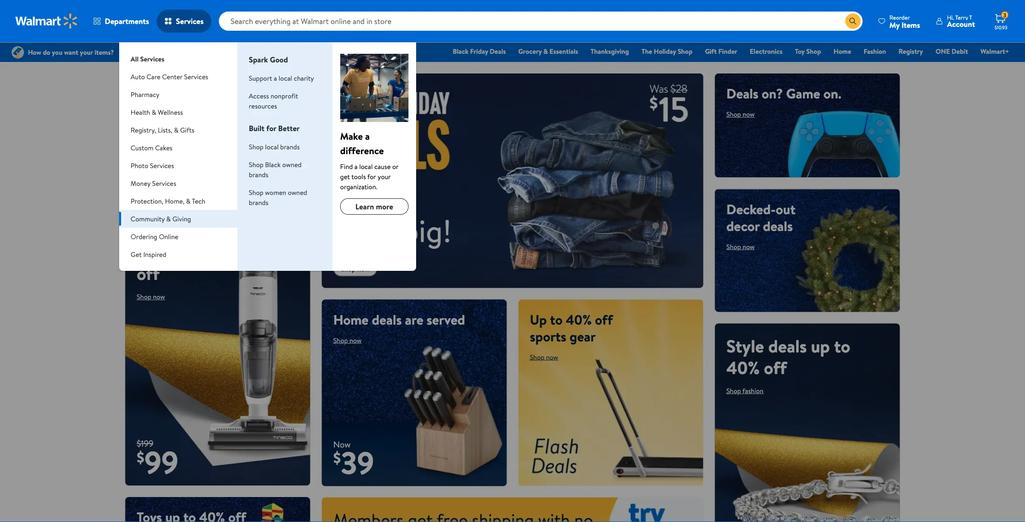 Task type: locate. For each thing, give the bounding box(es) containing it.
owned right the "women"
[[288, 188, 307, 197]]

black friday deals
[[453, 47, 506, 56]]

hi, terry t account
[[947, 13, 975, 29]]

get inspired
[[131, 250, 166, 259]]

shop inside shop women owned brands
[[249, 188, 264, 197]]

& for essentials
[[544, 47, 548, 56]]

for
[[266, 123, 276, 134], [367, 172, 376, 181]]

for left your
[[367, 172, 376, 181]]

2 vertical spatial home
[[333, 310, 369, 329]]

black friday deals link
[[449, 46, 510, 56]]

2 vertical spatial to
[[834, 334, 851, 358]]

to inside the home deals up to 30% off
[[160, 240, 176, 264]]

nonprofit
[[271, 91, 298, 100]]

departments button
[[86, 10, 157, 33]]

local up nonprofit
[[279, 73, 292, 83]]

40%
[[566, 310, 592, 329], [727, 356, 760, 380]]

decked-
[[727, 200, 776, 219]]

99
[[144, 441, 178, 484]]

black left friday
[[453, 47, 469, 56]]

& left giving
[[166, 214, 171, 224]]

2 vertical spatial local
[[359, 162, 373, 171]]

shop now link for home deals are served
[[333, 336, 362, 345]]

& right health
[[152, 107, 156, 117]]

off
[[137, 262, 160, 286], [595, 310, 613, 329], [764, 356, 787, 380]]

0 horizontal spatial off
[[137, 262, 160, 286]]

built for better
[[249, 123, 300, 134]]

registry link
[[895, 46, 928, 56]]

access
[[249, 91, 269, 100]]

now
[[743, 110, 755, 119], [153, 126, 165, 136], [743, 242, 755, 251], [357, 264, 370, 274], [153, 292, 165, 302], [350, 336, 362, 345], [546, 353, 558, 362]]

auto care center services button
[[119, 68, 237, 86]]

photo services button
[[119, 157, 237, 175]]

services for photo services
[[150, 161, 174, 170]]

for right built
[[266, 123, 276, 134]]

photo
[[131, 161, 148, 170]]

photo services
[[131, 161, 174, 170]]

1 horizontal spatial deals
[[727, 84, 759, 103]]

1 vertical spatial brands
[[249, 170, 268, 179]]

2 horizontal spatial home
[[834, 47, 852, 56]]

center
[[162, 72, 183, 81]]

1 horizontal spatial 40%
[[727, 356, 760, 380]]

get inspired button
[[119, 246, 237, 263]]

up inside the style deals up to 40% off
[[811, 334, 830, 358]]

brands down better
[[280, 142, 300, 151]]

0 vertical spatial up
[[137, 240, 156, 264]]

money services button
[[119, 175, 237, 192]]

services inside dropdown button
[[176, 16, 204, 26]]

off inside up to 40% off sports gear
[[595, 310, 613, 329]]

1 vertical spatial local
[[265, 142, 279, 151]]

1 vertical spatial for
[[367, 172, 376, 181]]

services for money services
[[152, 179, 176, 188]]

home inside the home deals up to 30% off
[[137, 218, 182, 243]]

savings
[[137, 101, 179, 120]]

brands up the "women"
[[249, 170, 268, 179]]

& left 'gifts'
[[174, 125, 179, 135]]

high tech gifts, huge savings
[[137, 84, 261, 120]]

services down cakes
[[150, 161, 174, 170]]

now dollar 39 null group
[[322, 439, 374, 487]]

shop now
[[727, 110, 755, 119], [137, 126, 165, 136], [727, 242, 755, 251], [341, 264, 370, 274], [137, 292, 165, 302], [333, 336, 362, 345], [530, 353, 558, 362]]

make a difference find a local cause or get tools for your organization.
[[340, 129, 399, 191]]

1 horizontal spatial off
[[595, 310, 613, 329]]

0 horizontal spatial home
[[137, 218, 182, 243]]

up for style deals up to 40% off
[[811, 334, 830, 358]]

1 horizontal spatial home
[[333, 310, 369, 329]]

deals inside the style deals up to 40% off
[[769, 334, 807, 358]]

local up 'tools'
[[359, 162, 373, 171]]

shop inside the holiday shop link
[[678, 47, 693, 56]]

40% right up
[[566, 310, 592, 329]]

0 vertical spatial deals
[[490, 47, 506, 56]]

a right find
[[355, 162, 358, 171]]

shop inside shop black owned brands
[[249, 160, 264, 169]]

1 vertical spatial to
[[550, 310, 563, 329]]

0 vertical spatial home
[[834, 47, 852, 56]]

difference
[[340, 144, 384, 157]]

0 horizontal spatial for
[[266, 123, 276, 134]]

shop now for home deals are served
[[333, 336, 362, 345]]

0 horizontal spatial a
[[274, 73, 277, 83]]

home for 99
[[137, 218, 182, 243]]

Search search field
[[219, 12, 863, 31]]

decor
[[727, 217, 760, 235]]

community & giving button
[[119, 210, 237, 228]]

deals right friday
[[490, 47, 506, 56]]

toy shop
[[795, 47, 821, 56]]

auto care center services
[[131, 72, 208, 81]]

the holiday shop
[[642, 47, 693, 56]]

0 vertical spatial off
[[137, 262, 160, 286]]

1 vertical spatial black
[[265, 160, 281, 169]]

up
[[530, 310, 547, 329]]

protection,
[[131, 196, 163, 206]]

a up "difference"
[[365, 129, 370, 143]]

black down shop local brands
[[265, 160, 281, 169]]

brands down the "women"
[[249, 198, 268, 207]]

2 horizontal spatial off
[[764, 356, 787, 380]]

1 vertical spatial owned
[[288, 188, 307, 197]]

1 vertical spatial up
[[811, 334, 830, 358]]

a right "support"
[[274, 73, 277, 83]]

1 vertical spatial deals
[[727, 84, 759, 103]]

sports
[[530, 327, 567, 346]]

2 horizontal spatial a
[[365, 129, 370, 143]]

more
[[376, 201, 393, 212]]

home
[[834, 47, 852, 56], [137, 218, 182, 243], [333, 310, 369, 329]]

shop now link for high tech gifts, huge savings
[[137, 126, 165, 136]]

shop inside shop now link
[[341, 264, 356, 274]]

services up 'all services' link
[[176, 16, 204, 26]]

a
[[274, 73, 277, 83], [365, 129, 370, 143], [355, 162, 358, 171]]

0 vertical spatial 40%
[[566, 310, 592, 329]]

deals left on? at the right top of page
[[727, 84, 759, 103]]

charity
[[294, 73, 314, 83]]

Walmart Site-Wide search field
[[219, 12, 863, 31]]

learn more
[[355, 201, 393, 212]]

off inside the style deals up to 40% off
[[764, 356, 787, 380]]

shop now for save big!
[[341, 264, 370, 274]]

electronics link
[[746, 46, 787, 56]]

deals inside "black friday deals" link
[[490, 47, 506, 56]]

deals right decor
[[763, 217, 793, 235]]

deals
[[490, 47, 506, 56], [727, 84, 759, 103]]

2 horizontal spatial to
[[834, 334, 851, 358]]

money
[[131, 179, 151, 188]]

deals left are
[[372, 310, 402, 329]]

0 horizontal spatial up
[[137, 240, 156, 264]]

shop now for deals on? game on.
[[727, 110, 755, 119]]

40% up shop fashion link in the right of the page
[[727, 356, 760, 380]]

1 vertical spatial off
[[595, 310, 613, 329]]

owned down shop local brands
[[282, 160, 302, 169]]

shop fashion
[[727, 386, 764, 396]]

shop
[[678, 47, 693, 56], [807, 47, 821, 56], [727, 110, 741, 119], [137, 126, 151, 136], [249, 142, 264, 151], [249, 160, 264, 169], [249, 188, 264, 197], [727, 242, 741, 251], [341, 264, 356, 274], [137, 292, 151, 302], [333, 336, 348, 345], [530, 353, 545, 362], [727, 386, 741, 396]]

ordering online button
[[119, 228, 237, 246]]

2 vertical spatial off
[[764, 356, 787, 380]]

0 horizontal spatial black
[[265, 160, 281, 169]]

reorder
[[890, 13, 910, 21]]

home for 39
[[333, 310, 369, 329]]

tools
[[352, 172, 366, 181]]

services up 'protection, home, & tech'
[[152, 179, 176, 188]]

walmart image
[[15, 13, 78, 29]]

shop now link
[[727, 110, 755, 119], [137, 126, 165, 136], [727, 242, 755, 251], [333, 261, 377, 277], [137, 292, 165, 302], [333, 336, 362, 345], [530, 353, 558, 362]]

owned for shop women owned brands
[[288, 188, 307, 197]]

deals for home deals are served
[[372, 310, 402, 329]]

1 horizontal spatial up
[[811, 334, 830, 358]]

shop inside toy shop link
[[807, 47, 821, 56]]

high
[[137, 84, 165, 103]]

1 vertical spatial 40%
[[727, 356, 760, 380]]

0 horizontal spatial 40%
[[566, 310, 592, 329]]

$ for 99
[[137, 447, 144, 468]]

services
[[176, 16, 204, 26], [140, 54, 164, 63], [184, 72, 208, 81], [150, 161, 174, 170], [152, 179, 176, 188]]

up inside the home deals up to 30% off
[[137, 240, 156, 264]]

to inside the style deals up to 40% off
[[834, 334, 851, 358]]

1 horizontal spatial a
[[355, 162, 358, 171]]

1 vertical spatial home
[[137, 218, 182, 243]]

owned for shop black owned brands
[[282, 160, 302, 169]]

now for save big!
[[357, 264, 370, 274]]

0 vertical spatial owned
[[282, 160, 302, 169]]

brands for black
[[249, 170, 268, 179]]

organization.
[[340, 182, 377, 191]]

black
[[453, 47, 469, 56], [265, 160, 281, 169]]

0 horizontal spatial to
[[160, 240, 176, 264]]

1 horizontal spatial $
[[333, 448, 341, 469]]

deals right style
[[769, 334, 807, 358]]

2 vertical spatial brands
[[249, 198, 268, 207]]

all services
[[131, 54, 164, 63]]

30%
[[180, 240, 212, 264]]

pharmacy button
[[119, 86, 237, 103]]

owned inside shop black owned brands
[[282, 160, 302, 169]]

brands inside shop women owned brands
[[249, 198, 268, 207]]

0 vertical spatial black
[[453, 47, 469, 56]]

owned inside shop women owned brands
[[288, 188, 307, 197]]

shop now for high tech gifts, huge savings
[[137, 126, 165, 136]]

shop now link for home deals up to 30% off
[[137, 292, 165, 302]]

huge
[[232, 84, 261, 103]]

0 horizontal spatial deals
[[490, 47, 506, 56]]

0 horizontal spatial $
[[137, 447, 144, 468]]

big!
[[402, 209, 452, 252]]

1 horizontal spatial for
[[367, 172, 376, 181]]

local down built for better
[[265, 142, 279, 151]]

wellness
[[158, 107, 183, 117]]

one debit
[[936, 47, 968, 56]]

& right grocery
[[544, 47, 548, 56]]

services inside "dropdown button"
[[150, 161, 174, 170]]

$ inside $199 $ 99
[[137, 447, 144, 468]]

to for home
[[160, 240, 176, 264]]

for inside make a difference find a local cause or get tools for your organization.
[[367, 172, 376, 181]]

deals inside the home deals up to 30% off
[[186, 218, 225, 243]]

deals down tech
[[186, 218, 225, 243]]

now for home deals are served
[[350, 336, 362, 345]]

1 horizontal spatial to
[[550, 310, 563, 329]]

registry, lists, & gifts button
[[119, 121, 237, 139]]

brands inside shop black owned brands
[[249, 170, 268, 179]]

1 vertical spatial a
[[365, 129, 370, 143]]

off inside the home deals up to 30% off
[[137, 262, 160, 286]]

$ inside now $ 39
[[333, 448, 341, 469]]

shop now for decked-out decor deals
[[727, 242, 755, 251]]

community & giving image
[[340, 54, 409, 122]]

0 vertical spatial to
[[160, 240, 176, 264]]

registry,
[[131, 125, 156, 135]]

2 vertical spatial a
[[355, 162, 358, 171]]

to for style
[[834, 334, 851, 358]]

services right 'all'
[[140, 54, 164, 63]]

all services link
[[119, 42, 237, 68]]

0 vertical spatial a
[[274, 73, 277, 83]]

0 vertical spatial for
[[266, 123, 276, 134]]



Task type: describe. For each thing, give the bounding box(es) containing it.
1 horizontal spatial black
[[453, 47, 469, 56]]

health
[[131, 107, 150, 117]]

support
[[249, 73, 272, 83]]

account
[[947, 19, 975, 29]]

now for deals on? game on.
[[743, 110, 755, 119]]

deals for style deals up to 40% off
[[769, 334, 807, 358]]

home,
[[165, 196, 184, 206]]

3
[[1004, 11, 1007, 19]]

shop now link for deals on? game on.
[[727, 110, 755, 119]]

& left tech
[[186, 196, 191, 206]]

now for decked-out decor deals
[[743, 242, 755, 251]]

on?
[[762, 84, 783, 103]]

one
[[936, 47, 950, 56]]

better
[[278, 123, 300, 134]]

terry
[[956, 13, 968, 21]]

shop local brands link
[[249, 142, 300, 151]]

custom cakes button
[[119, 139, 237, 157]]

to inside up to 40% off sports gear
[[550, 310, 563, 329]]

built
[[249, 123, 265, 134]]

now for up to 40% off sports gear
[[546, 353, 558, 362]]

home link
[[830, 46, 856, 56]]

auto
[[131, 72, 145, 81]]

thanksgiving link
[[587, 46, 634, 56]]

a for make
[[365, 129, 370, 143]]

support a local charity
[[249, 73, 314, 83]]

items
[[902, 19, 920, 30]]

gift finder
[[705, 47, 738, 56]]

now for home deals up to 30% off
[[153, 292, 165, 302]]

walmart+
[[981, 47, 1010, 56]]

& for wellness
[[152, 107, 156, 117]]

style deals up to 40% off
[[727, 334, 851, 380]]

& for giving
[[166, 214, 171, 224]]

gifts,
[[198, 84, 229, 103]]

toy shop link
[[791, 46, 826, 56]]

now for high tech gifts, huge savings
[[153, 126, 165, 136]]

deals inside decked-out decor deals
[[763, 217, 793, 235]]

gift
[[705, 47, 717, 56]]

shop now link for up to 40% off sports gear
[[530, 353, 558, 362]]

good
[[270, 54, 288, 65]]

health & wellness
[[131, 107, 183, 117]]

make
[[340, 129, 363, 143]]

protection, home, & tech
[[131, 196, 205, 206]]

shop now link for decked-out decor deals
[[727, 242, 755, 251]]

custom cakes
[[131, 143, 172, 152]]

$199 $ 99
[[137, 438, 178, 484]]

save big!
[[333, 209, 452, 252]]

shop women owned brands link
[[249, 188, 307, 207]]

0 vertical spatial brands
[[280, 142, 300, 151]]

the holiday shop link
[[637, 46, 697, 56]]

shop women owned brands
[[249, 188, 307, 207]]

access nonprofit resources link
[[249, 91, 298, 111]]

departments
[[105, 16, 149, 26]]

one debit link
[[932, 46, 973, 56]]

up for home deals up to 30% off
[[137, 240, 156, 264]]

deals for home deals up to 30% off
[[186, 218, 225, 243]]

out
[[776, 200, 796, 219]]

ordering online
[[131, 232, 178, 241]]

your
[[378, 172, 391, 181]]

women
[[265, 188, 286, 197]]

registry, lists, & gifts
[[131, 125, 194, 135]]

40% inside up to 40% off sports gear
[[566, 310, 592, 329]]

off for style deals up to 40% off
[[764, 356, 787, 380]]

tech
[[168, 84, 195, 103]]

inspired
[[143, 250, 166, 259]]

walmart+ link
[[977, 46, 1014, 56]]

find
[[340, 162, 353, 171]]

off for home deals up to 30% off
[[137, 262, 160, 286]]

custom
[[131, 143, 154, 152]]

gear
[[570, 327, 596, 346]]

services for all services
[[140, 54, 164, 63]]

fashion
[[743, 386, 764, 396]]

now
[[333, 439, 351, 451]]

0 vertical spatial local
[[279, 73, 292, 83]]

shop fashion link
[[727, 386, 764, 396]]

brands for women
[[249, 198, 268, 207]]

up to 40% off sports gear
[[530, 310, 613, 346]]

local inside make a difference find a local cause or get tools for your organization.
[[359, 162, 373, 171]]

learn more link
[[340, 199, 409, 215]]

deals on? game on.
[[727, 84, 842, 103]]

served
[[427, 310, 465, 329]]

gift finder link
[[701, 46, 742, 56]]

on.
[[824, 84, 842, 103]]

shop now link for save big!
[[333, 261, 377, 277]]

all
[[131, 54, 139, 63]]

shop now for home deals up to 30% off
[[137, 292, 165, 302]]

learn
[[355, 201, 374, 212]]

protection, home, & tech button
[[119, 192, 237, 210]]

search icon image
[[849, 17, 857, 25]]

$ for 39
[[333, 448, 341, 469]]

get
[[340, 172, 350, 181]]

grocery
[[519, 47, 542, 56]]

shop now for up to 40% off sports gear
[[530, 353, 558, 362]]

black inside shop black owned brands
[[265, 160, 281, 169]]

pharmacy
[[131, 90, 160, 99]]

finder
[[719, 47, 738, 56]]

community & giving
[[131, 214, 191, 224]]

money services
[[131, 179, 176, 188]]

a for support
[[274, 73, 277, 83]]

tech
[[192, 196, 205, 206]]

40% inside the style deals up to 40% off
[[727, 356, 760, 380]]

thanksgiving
[[591, 47, 629, 56]]

services up 'tech'
[[184, 72, 208, 81]]

hi,
[[947, 13, 954, 21]]

giving
[[172, 214, 191, 224]]

cakes
[[155, 143, 172, 152]]

resources
[[249, 101, 277, 111]]

was dollar $199, now dollar 99 group
[[125, 438, 178, 486]]

community
[[131, 214, 165, 224]]

grocery & essentials link
[[514, 46, 583, 56]]

t
[[970, 13, 973, 21]]

$10.93
[[995, 24, 1008, 31]]

care
[[147, 72, 161, 81]]

spark good
[[249, 54, 288, 65]]

game
[[786, 84, 821, 103]]

$199
[[137, 438, 153, 450]]

now $ 39
[[333, 439, 374, 484]]



Task type: vqa. For each thing, say whether or not it's contained in the screenshot.
the leftmost tire
no



